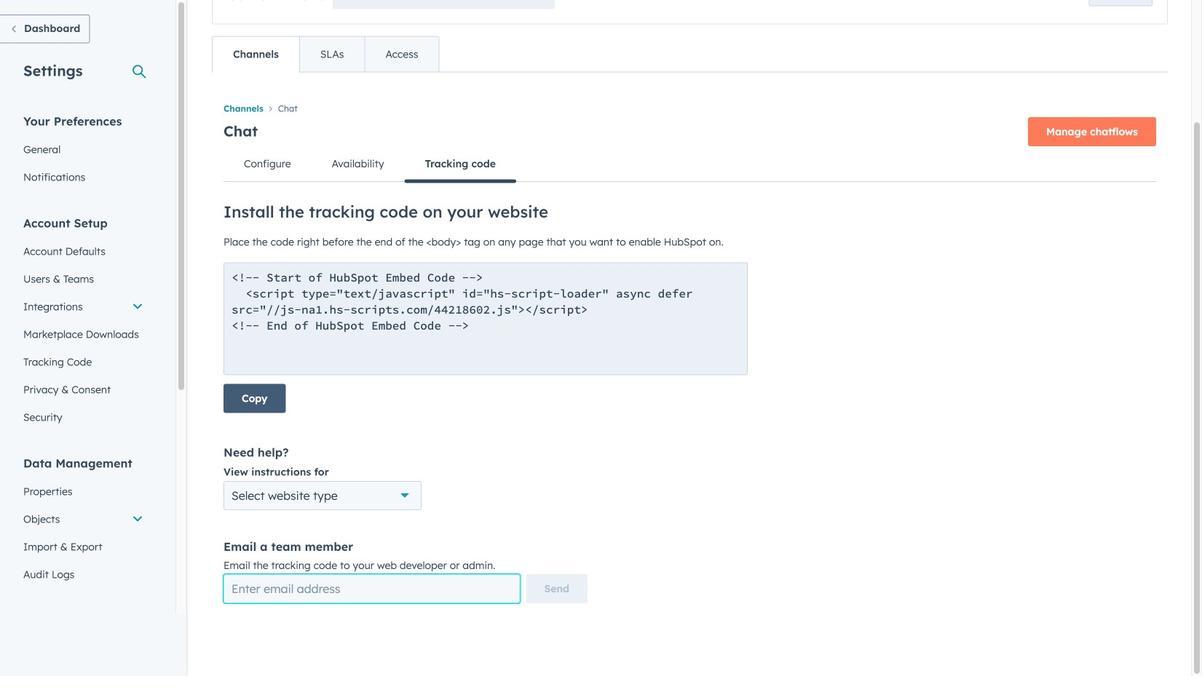 Task type: locate. For each thing, give the bounding box(es) containing it.
account setup element
[[15, 215, 152, 431]]

banner
[[224, 113, 1156, 146]]

tab panel
[[212, 72, 1168, 615]]

0 vertical spatial navigation
[[224, 99, 1156, 117]]

1 vertical spatial navigation
[[224, 146, 1156, 183]]

your preferences element
[[15, 113, 152, 191]]

tab list
[[212, 36, 440, 72]]

navigation
[[224, 99, 1156, 117], [224, 146, 1156, 183]]



Task type: describe. For each thing, give the bounding box(es) containing it.
2 navigation from the top
[[224, 146, 1156, 183]]

Enter email address text field
[[224, 574, 520, 604]]

data management element
[[15, 455, 152, 589]]

1 navigation from the top
[[224, 99, 1156, 117]]



Task type: vqa. For each thing, say whether or not it's contained in the screenshot.
Lead
no



